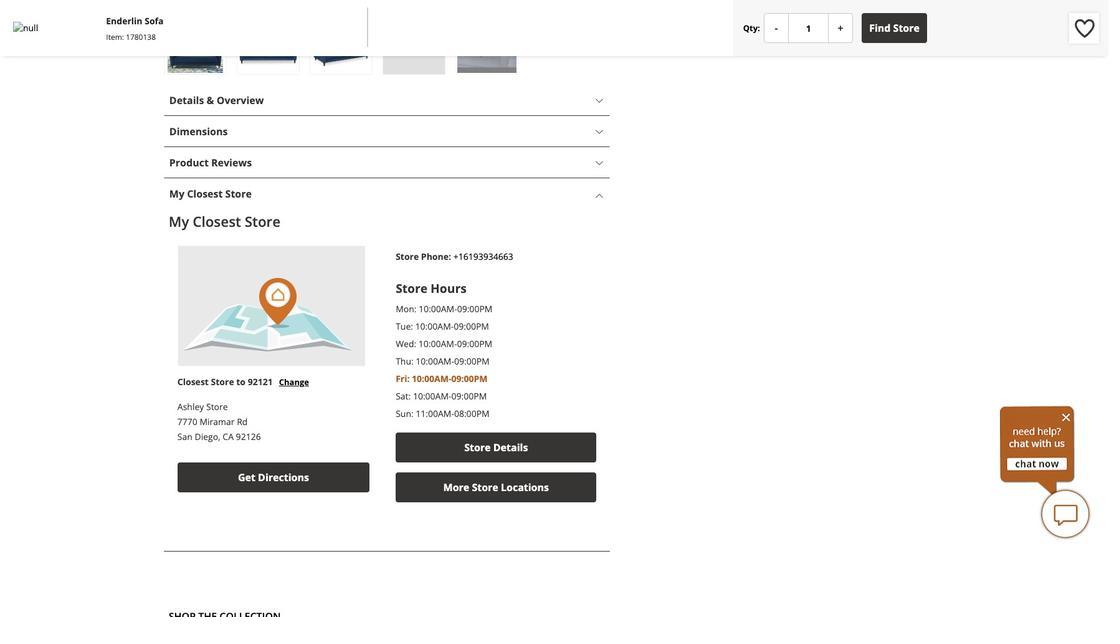 Task type: locate. For each thing, give the bounding box(es) containing it.
enderlin sofa video 1 image
[[458, 29, 517, 73]]

0 vertical spatial my closest store
[[169, 187, 252, 201]]

more
[[444, 481, 470, 494]]

locations
[[501, 481, 549, 494]]

phone:
[[421, 251, 451, 262]]

mon:
[[396, 303, 417, 315]]

details & overview button
[[164, 85, 611, 116]]

directions
[[258, 471, 309, 484]]

10:00am- up 11:00am-
[[413, 390, 452, 402]]

san
[[178, 431, 193, 443]]

diego,
[[195, 431, 221, 443]]

my closest store down reviews
[[169, 212, 281, 231]]

1 vertical spatial details
[[494, 441, 528, 454]]

None text field
[[789, 13, 829, 43]]

10:00am- right fri:
[[412, 373, 452, 385]]

10:00am-
[[419, 303, 457, 315], [416, 320, 454, 332], [419, 338, 457, 350], [416, 355, 454, 367], [412, 373, 452, 385], [413, 390, 452, 402]]

enderlin sofa, , large image
[[164, 0, 611, 24], [166, 29, 225, 73], [239, 29, 298, 73], [312, 29, 371, 73]]

dialogue message for liveperson image
[[1001, 406, 1075, 496]]

store details
[[465, 441, 528, 454]]

details inside dropdown button
[[169, 93, 204, 107]]

0 horizontal spatial details
[[169, 93, 204, 107]]

0 vertical spatial closest
[[187, 187, 223, 201]]

sun:
[[396, 408, 414, 420]]

1 horizontal spatial details
[[494, 441, 528, 454]]

my inside the my closest store dropdown button
[[169, 187, 185, 201]]

fri:
[[396, 373, 410, 385]]

0 vertical spatial my
[[169, 187, 185, 201]]

store
[[894, 21, 920, 35], [225, 187, 252, 201], [245, 212, 281, 231], [396, 251, 419, 262], [396, 280, 428, 297], [211, 376, 234, 388], [206, 401, 228, 413], [465, 441, 491, 454], [472, 481, 499, 494]]

my closest store inside dropdown button
[[169, 187, 252, 201]]

closest store image image
[[178, 246, 365, 367]]

store phone: +16193934663
[[396, 251, 514, 262]]

closest
[[187, 187, 223, 201], [193, 212, 241, 231], [178, 376, 209, 388]]

tue:
[[396, 320, 413, 332]]

+5 button
[[383, 27, 446, 75]]

0 vertical spatial details
[[169, 93, 204, 107]]

my closest store
[[169, 187, 252, 201], [169, 212, 281, 231]]

details left &
[[169, 93, 204, 107]]

1 vertical spatial closest
[[193, 212, 241, 231]]

chat bubble mobile view image
[[1041, 489, 1091, 539]]

find store
[[870, 21, 920, 35]]

10:00am- right "wed:"
[[419, 338, 457, 350]]

details up locations
[[494, 441, 528, 454]]

more store locations
[[444, 481, 549, 494]]

details
[[169, 93, 204, 107], [494, 441, 528, 454]]

+16193934663
[[454, 251, 514, 262]]

change
[[279, 377, 309, 388]]

my
[[169, 187, 185, 201], [169, 212, 189, 231]]

my closest store down product reviews at the left top of page
[[169, 187, 252, 201]]

2 vertical spatial closest
[[178, 376, 209, 388]]

09:00pm
[[457, 303, 493, 315], [454, 320, 489, 332], [457, 338, 493, 350], [454, 355, 490, 367], [452, 373, 488, 385], [452, 390, 487, 402]]

product reviews button
[[164, 147, 611, 178]]

store details link
[[396, 433, 597, 463]]

None button
[[764, 13, 789, 43], [829, 13, 854, 43], [764, 13, 789, 43], [829, 13, 854, 43]]

10:00am- right tue:
[[416, 320, 454, 332]]

overview
[[217, 93, 264, 107]]

my closest store button
[[164, 178, 611, 209]]

08:00pm
[[454, 408, 490, 420]]



Task type: describe. For each thing, give the bounding box(es) containing it.
enderlin
[[106, 15, 143, 27]]

find store link
[[862, 13, 928, 43]]

+5
[[409, 45, 419, 56]]

mon: 10:00am-09:00pm tue: 10:00am-09:00pm wed: 10:00am-09:00pm thu: 10:00am-09:00pm fri: 10:00am-09:00pm sat: 10:00am-09:00pm sun: 11:00am-08:00pm
[[396, 303, 493, 420]]

more store locations link
[[396, 473, 597, 502]]

11:00am-
[[416, 408, 454, 420]]

7770
[[178, 416, 198, 428]]

to
[[236, 376, 246, 388]]

get
[[238, 471, 256, 484]]

store inside ashley store 7770 miramar rd san diego,                                  ca 92126
[[206, 401, 228, 413]]

closest inside dropdown button
[[187, 187, 223, 201]]

sofa
[[145, 15, 164, 27]]

thu:
[[396, 355, 414, 367]]

product
[[169, 156, 209, 170]]

get directions link
[[178, 463, 370, 493]]

details & overview
[[169, 93, 264, 107]]

qty:
[[744, 22, 760, 33]]

null image
[[13, 22, 38, 34]]

rd
[[237, 416, 248, 428]]

&
[[207, 93, 214, 107]]

reviews
[[211, 156, 252, 170]]

store hours
[[396, 280, 467, 297]]

1 vertical spatial my closest store
[[169, 212, 281, 231]]

ashley
[[178, 401, 204, 413]]

item:
[[106, 32, 124, 42]]

product reviews
[[169, 156, 252, 170]]

closest store to 92121 change
[[178, 376, 309, 388]]

find
[[870, 21, 891, 35]]

ashley store 7770 miramar rd san diego,                                  ca 92126
[[178, 401, 261, 443]]

1 vertical spatial my
[[169, 212, 189, 231]]

hours
[[431, 280, 467, 297]]

ca
[[223, 431, 234, 443]]

+16193934663 link
[[454, 251, 514, 262]]

dimensions
[[169, 125, 228, 138]]

1780138
[[126, 32, 156, 42]]

enderlin sofa item: 1780138
[[106, 15, 164, 42]]

92126
[[236, 431, 261, 443]]

change link
[[275, 377, 309, 388]]

miramar
[[200, 416, 235, 428]]

10:00am- right thu:
[[416, 355, 454, 367]]

store inside dropdown button
[[225, 187, 252, 201]]

wed:
[[396, 338, 417, 350]]

10:00am- down store hours
[[419, 303, 457, 315]]

sat:
[[396, 390, 411, 402]]

92121
[[248, 376, 273, 388]]

get directions
[[238, 471, 309, 484]]

dimensions button
[[164, 116, 611, 147]]



Task type: vqa. For each thing, say whether or not it's contained in the screenshot.
or $26/mo w/ 60 mos financing - In Store Offer. See How. button on the right
no



